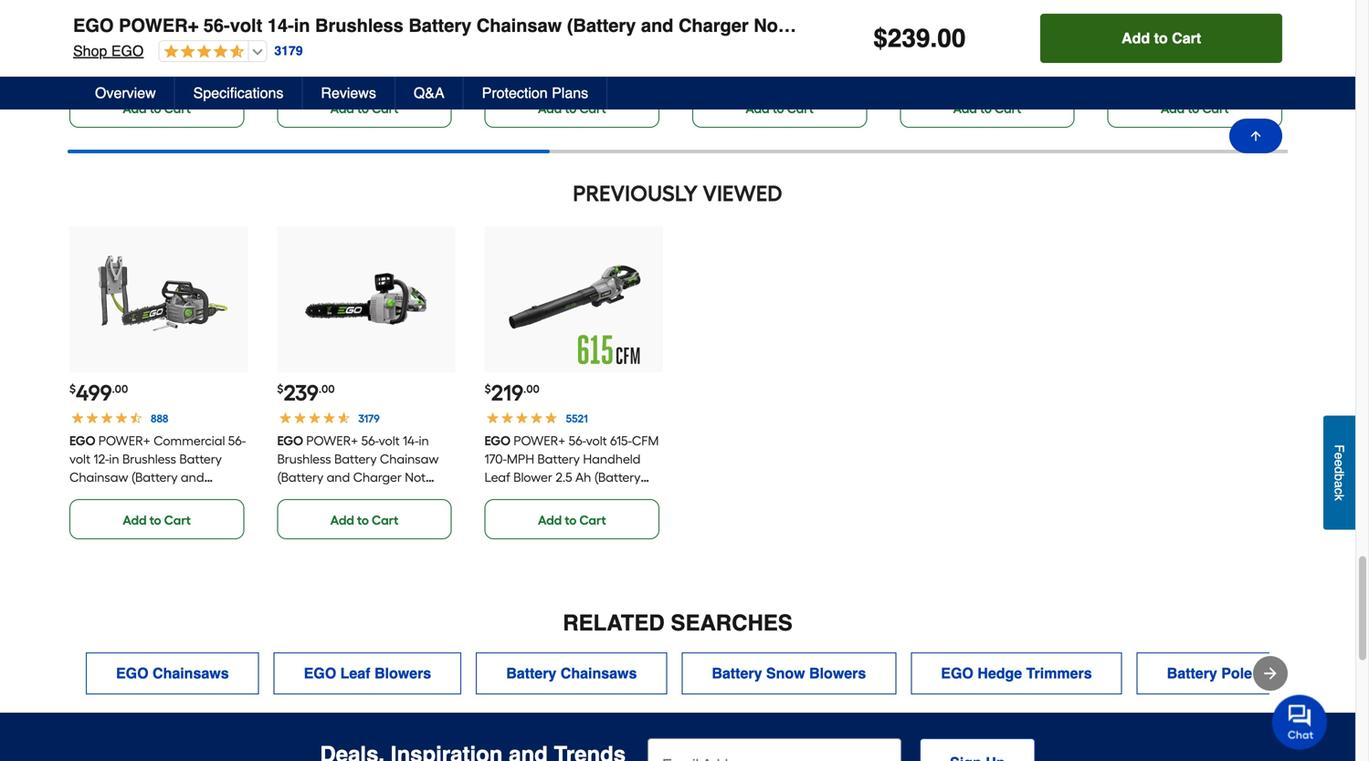 Task type: vqa. For each thing, say whether or not it's contained in the screenshot.


Task type: describe. For each thing, give the bounding box(es) containing it.
cart down power+ multi-head system
[[995, 101, 1022, 117]]

$ for $ 239 .00
[[277, 383, 283, 396]]

leaf inside power+ commercial 600-cfm 56-volt 600-cfm 168- mph battery handheld leaf blower (battery and charger not included)
[[1245, 58, 1271, 74]]

battery chainsaws link
[[476, 653, 667, 695]]

499
[[76, 380, 112, 407]]

add to cart inside 499 list item
[[123, 513, 191, 529]]

hedge inside the ego hedge trimmers link
[[978, 666, 1022, 683]]

and inside power+ commercial 600-cfm 56-volt 600-cfm 168- mph battery handheld leaf blower (battery and charger not included)
[[1199, 76, 1223, 92]]

q&a button
[[395, 77, 464, 110]]

battery inside power+ 56-volt 615-cfm 170-mph battery handheld leaf blower 2.5 ah (battery and charger included)
[[538, 452, 580, 467]]

battery chainsaws
[[506, 666, 637, 683]]

chainsaw inside power+ commercial 56- volt 12-in brushless battery chainsaw (battery and charger not included)
[[69, 470, 128, 486]]

(battery inside 56-volt 25-in battery hedge trimmer (battery and charger not included)
[[786, 40, 833, 55]]

included) inside 56-volt 25-in battery hedge trimmer (battery and charger not included)
[[768, 58, 822, 74]]

k
[[1332, 495, 1347, 501]]

and inside 56-volt 25-in battery hedge trimmer (battery and charger not included)
[[836, 40, 859, 55]]

charger inside power+ commercial 600-cfm 56-volt 600-cfm 168- mph battery handheld leaf blower (battery and charger not included)
[[1226, 76, 1275, 92]]

q&a
[[414, 85, 445, 101]]

cart left q&a
[[372, 101, 399, 117]]

$ 239 .00
[[277, 380, 335, 407]]

add to cart link inside '219' list item
[[485, 500, 660, 540]]

and inside 32 oz. synthetic blend bar and chain oil
[[277, 40, 301, 55]]

power+ for power+ commercial 600-cfm 56-volt 600-cfm 168- mph battery handheld leaf blower (battery and charger not included)
[[1137, 22, 1189, 37]]

in inside power+ commercial 56- volt 12-in brushless battery chainsaw (battery and charger not included)
[[109, 452, 119, 467]]

included) inside power+ commercial 56- volt 12-in brushless battery chainsaw (battery and charger not included)
[[145, 489, 199, 504]]

add to cart link inside 499 list item
[[69, 500, 244, 540]]

56- inside the power+ 56-volt 14-in brushless battery chainsaw (battery and charger not included)
[[361, 434, 379, 449]]

ah
[[576, 470, 592, 486]]

(battery inside power+ commercial 56- volt 12-in brushless battery chainsaw (battery and charger not included)
[[131, 470, 178, 486]]

head
[[1017, 22, 1049, 37]]

615-
[[610, 434, 632, 449]]

to inside '219' list item
[[565, 513, 577, 529]]

battery pole saws
[[1167, 666, 1294, 683]]

chat invite button image
[[1273, 695, 1328, 751]]

trimmers
[[1027, 666, 1092, 683]]

32 oz. synthetic blend bar and chain oil
[[277, 22, 455, 55]]

previously
[[573, 181, 698, 207]]

d
[[1332, 467, 1347, 474]]

1 list item from the left
[[69, 0, 248, 128]]

chainsaw down for
[[186, 40, 245, 55]]

ego hedge trimmers link
[[911, 653, 1123, 695]]

$ for $ 499 .00
[[69, 383, 76, 396]]

219 list item
[[485, 227, 663, 540]]

12- inside 12-in 45 link replacement chainsaw chain
[[514, 22, 529, 37]]

56- inside power+ 56-volt 615-cfm 170-mph battery handheld leaf blower 2.5 ah (battery and charger included)
[[569, 434, 586, 449]]

add to cart inside '219' list item
[[538, 513, 606, 529]]

included) inside power+ 56-volt 615-cfm 170-mph battery handheld leaf blower 2.5 ah (battery and charger included)
[[563, 489, 617, 504]]

battery inside power+ commercial 600-cfm 56-volt 600-cfm 168- mph battery handheld leaf blower (battery and charger not included)
[[1138, 58, 1181, 74]]

25-
[[763, 22, 781, 37]]

219
[[491, 380, 524, 407]]

system
[[900, 40, 942, 55]]

volt inside 56-volt 25-in battery hedge trimmer (battery and charger not included)
[[739, 22, 760, 37]]

a
[[1332, 481, 1347, 488]]

ego hedge trimmers
[[941, 666, 1092, 683]]

power+ for power+ multi-head system
[[929, 22, 981, 37]]

f e e d b a c k
[[1332, 445, 1347, 501]]

12-in 45 link replacement chainsaw chain
[[485, 22, 662, 55]]

in inside the power+ 56-volt 14-in brushless battery chainsaw (battery and charger not included)
[[419, 434, 429, 449]]

14- inside the power+ 56-volt 14-in brushless battery chainsaw (battery and charger not included)
[[403, 434, 419, 449]]

2 600- from the left
[[1206, 40, 1232, 55]]

brushless for 14-
[[315, 15, 404, 36]]

chain for chainsaw
[[627, 40, 662, 55]]

protection plans button
[[464, 77, 608, 110]]

related searches
[[563, 611, 793, 637]]

$ 239 . 00
[[874, 24, 966, 53]]

cart down 56-volt 25-in battery hedge trimmer (battery and charger not included)
[[787, 101, 814, 117]]

overview
[[95, 85, 156, 101]]

viewed
[[703, 181, 783, 207]]

cart inside 499 list item
[[164, 513, 191, 529]]

included) inside the power+ 56-volt 14-in brushless battery chainsaw (battery and charger not included)
[[277, 489, 331, 504]]

commercial for cfm
[[1192, 22, 1264, 37]]

mph inside power+ 56-volt 615-cfm 170-mph battery handheld leaf blower 2.5 ah (battery and charger included)
[[507, 452, 535, 467]]

searches
[[671, 611, 793, 637]]

2 e from the top
[[1332, 460, 1347, 467]]

in inside 56-volt 25-in battery hedge trimmer (battery and charger not included)
[[781, 22, 791, 37]]

for
[[204, 22, 220, 37]]

power+ commercial 600-cfm 56-volt 600-cfm 168- mph battery handheld leaf blower (battery and charger not included)
[[1108, 22, 1284, 110]]

hedge inside 56-volt 25-in battery hedge trimmer (battery and charger not included)
[[692, 40, 731, 55]]

charger inside 56-volt 25-in battery hedge trimmer (battery and charger not included)
[[692, 58, 741, 74]]

ego leaf blowers link
[[274, 653, 462, 695]]

power+ 56-volt 14-in brushless battery chainsaw (battery and charger not included)
[[277, 434, 439, 504]]

replacement
[[485, 40, 562, 55]]

4 list item from the left
[[692, 0, 871, 128]]

protection plans
[[482, 85, 588, 101]]

12- inside power+ commercial 56- volt 12-in brushless battery chainsaw (battery and charger not included)
[[94, 452, 109, 467]]

in inside 12-in 45 link replacement chainsaw chain
[[529, 22, 540, 37]]

ego inside 499 list item
[[69, 434, 96, 449]]

chainsaw inside 12-in 45 link replacement chainsaw chain
[[565, 40, 624, 55]]

chainsaw up handle
[[98, 22, 157, 37]]

.00 for 219
[[524, 383, 540, 396]]

4.6 stars image
[[159, 44, 244, 61]]

.00 for 239
[[319, 383, 335, 396]]

battery inside chainsaw holster for top-handle battery chainsaw
[[140, 40, 183, 55]]

add to cart button
[[1041, 14, 1283, 63]]

power+ 56-volt 615-cfm 170-mph battery handheld leaf blower 2.5 ah (battery and charger included)
[[485, 434, 659, 504]]

b
[[1332, 474, 1347, 481]]

chain for and
[[304, 40, 339, 55]]

170-
[[485, 452, 507, 467]]

power+ for power+ 56-volt 14-in brushless battery chainsaw (battery and charger not included)
[[306, 434, 358, 449]]

saws
[[1257, 666, 1294, 683]]

cart inside "button"
[[1172, 30, 1202, 47]]

and inside power+ 56-volt 615-cfm 170-mph battery handheld leaf blower 2.5 ah (battery and charger included)
[[485, 489, 508, 504]]

ego leaf blowers
[[304, 666, 431, 683]]

00
[[938, 24, 966, 53]]

c
[[1332, 488, 1347, 495]]

brushless for 12-
[[122, 452, 176, 467]]

oil
[[342, 40, 358, 55]]

power+ for power+ 56-volt 615-cfm 170-mph battery handheld leaf blower 2.5 ah (battery and charger included)
[[514, 434, 566, 449]]

(battery inside the power+ 56-volt 14-in brushless battery chainsaw (battery and charger not included)
[[277, 470, 323, 486]]

protection
[[482, 85, 548, 101]]

ego power+ 56-volt 14-in brushless battery chainsaw (battery and charger not included)
[[73, 15, 871, 36]]

specifications
[[193, 85, 284, 101]]

top-
[[69, 40, 95, 55]]

not inside power+ commercial 56- volt 12-in brushless battery chainsaw (battery and charger not included)
[[121, 489, 142, 504]]



Task type: locate. For each thing, give the bounding box(es) containing it.
handheld inside power+ 56-volt 615-cfm 170-mph battery handheld leaf blower 2.5 ah (battery and charger included)
[[583, 452, 641, 467]]

commercial
[[1192, 22, 1264, 37], [154, 434, 225, 449]]

blower down add to cart "button"
[[1108, 76, 1147, 92]]

239 for .
[[888, 24, 930, 53]]

.00 up power+ 56-volt 615-cfm 170-mph battery handheld leaf blower 2.5 ah (battery and charger included) on the left bottom of page
[[524, 383, 540, 396]]

battery
[[409, 15, 472, 36], [794, 22, 837, 37], [140, 40, 183, 55], [1138, 58, 1181, 74], [179, 452, 222, 467], [334, 452, 377, 467], [538, 452, 580, 467], [506, 666, 557, 683], [712, 666, 762, 683], [1167, 666, 1218, 683]]

overview button
[[77, 77, 175, 110]]

$ inside "$ 239 .00"
[[277, 383, 283, 396]]

.00 up power+ commercial 56- volt 12-in brushless battery chainsaw (battery and charger not included)
[[112, 383, 128, 396]]

chainsaw holster for top-handle battery chainsaw
[[69, 22, 245, 55]]

ego
[[73, 15, 114, 36], [69, 22, 96, 37], [277, 22, 303, 37], [485, 22, 511, 37], [692, 22, 719, 37], [900, 22, 926, 37], [1108, 22, 1134, 37], [111, 42, 144, 59], [69, 434, 96, 449], [277, 434, 303, 449], [485, 434, 511, 449], [116, 666, 149, 683], [304, 666, 336, 683], [941, 666, 974, 683]]

included) inside power+ commercial 600-cfm 56-volt 600-cfm 168- mph battery handheld leaf blower (battery and charger not included)
[[1132, 95, 1186, 110]]

f e e d b a c k button
[[1324, 416, 1356, 530]]

0 horizontal spatial 12-
[[94, 452, 109, 467]]

to inside "button"
[[1154, 30, 1168, 47]]

1 horizontal spatial cfm
[[1134, 40, 1161, 55]]

1 600- from the left
[[1108, 40, 1134, 55]]

0 horizontal spatial hedge
[[692, 40, 731, 55]]

add to cart link inside 239 'list item'
[[277, 500, 452, 540]]

$ for $ 219 .00
[[485, 383, 491, 396]]

f
[[1332, 445, 1347, 453]]

chainsaws for ego chainsaws
[[153, 666, 229, 683]]

blower left 2.5
[[514, 470, 553, 486]]

cart down the power+ 56-volt 14-in brushless battery chainsaw (battery and charger not included)
[[372, 513, 399, 529]]

0 horizontal spatial chainsaws
[[153, 666, 229, 683]]

(battery inside power+ 56-volt 615-cfm 170-mph battery handheld leaf blower 2.5 ah (battery and charger included)
[[595, 470, 641, 486]]

charger inside power+ 56-volt 615-cfm 170-mph battery handheld leaf blower 2.5 ah (battery and charger included)
[[511, 489, 560, 504]]

168-
[[1262, 40, 1284, 55]]

battery inside the power+ 56-volt 14-in brushless battery chainsaw (battery and charger not included)
[[334, 452, 377, 467]]

0 horizontal spatial leaf
[[340, 666, 370, 683]]

chainsaw up replacement
[[477, 15, 562, 36]]

12- down $ 499 .00
[[94, 452, 109, 467]]

and
[[641, 15, 674, 36], [277, 40, 301, 55], [836, 40, 859, 55], [1199, 76, 1223, 92], [181, 470, 204, 486], [327, 470, 350, 486], [485, 489, 508, 504]]

battery snow blowers
[[712, 666, 866, 683]]

power+ inside power+ commercial 600-cfm 56-volt 600-cfm 168- mph battery handheld leaf blower (battery and charger not included)
[[1137, 22, 1189, 37]]

1 horizontal spatial 12-
[[514, 22, 529, 37]]

1 horizontal spatial commercial
[[1192, 22, 1264, 37]]

3179
[[274, 44, 303, 58]]

volt inside power+ commercial 600-cfm 56-volt 600-cfm 168- mph battery handheld leaf blower (battery and charger not included)
[[1181, 40, 1202, 55]]

handheld inside power+ commercial 600-cfm 56-volt 600-cfm 168- mph battery handheld leaf blower (battery and charger not included)
[[1184, 58, 1242, 74]]

volt inside power+ 56-volt 615-cfm 170-mph battery handheld leaf blower 2.5 ah (battery and charger included)
[[586, 434, 607, 449]]

$ inside $ 219 .00
[[485, 383, 491, 396]]

chainsaw
[[477, 15, 562, 36], [98, 22, 157, 37], [186, 40, 245, 55], [565, 40, 624, 55], [380, 452, 439, 467], [69, 470, 128, 486]]

ego power+ 56-volt 615-cfm 170-mph battery handheld leaf blower 2.5 ah (battery and charger included) image
[[503, 228, 645, 371]]

add to cart inside "button"
[[1122, 30, 1202, 47]]

56- inside 56-volt 25-in battery hedge trimmer (battery and charger not included)
[[721, 22, 739, 37]]

.00 inside "$ 239 .00"
[[319, 383, 335, 396]]

14-
[[268, 15, 294, 36], [403, 434, 419, 449]]

.00
[[112, 383, 128, 396], [319, 383, 335, 396], [524, 383, 540, 396]]

1 horizontal spatial blowers
[[809, 666, 866, 683]]

previously viewed
[[573, 181, 783, 207]]

power+ for power+ commercial 56- volt 12-in brushless battery chainsaw (battery and charger not included)
[[98, 434, 151, 449]]

12-
[[514, 22, 529, 37], [94, 452, 109, 467]]

chainsaw inside the power+ 56-volt 14-in brushless battery chainsaw (battery and charger not included)
[[380, 452, 439, 467]]

0 vertical spatial hedge
[[692, 40, 731, 55]]

and inside the power+ 56-volt 14-in brushless battery chainsaw (battery and charger not included)
[[327, 470, 350, 486]]

commercial for battery
[[154, 434, 225, 449]]

brushless inside the power+ 56-volt 14-in brushless battery chainsaw (battery and charger not included)
[[277, 452, 331, 467]]

mph inside power+ commercial 600-cfm 56-volt 600-cfm 168- mph battery handheld leaf blower (battery and charger not included)
[[1108, 58, 1135, 74]]

2 blowers from the left
[[809, 666, 866, 683]]

ego power+ 56-volt 14-in brushless battery chainsaw (battery and charger not included) image
[[295, 228, 438, 371]]

brushless down $ 499 .00
[[122, 452, 176, 467]]

1 chain from the left
[[304, 40, 339, 55]]

chain inside 32 oz. synthetic blend bar and chain oil
[[304, 40, 339, 55]]

0 vertical spatial 14-
[[268, 15, 294, 36]]

ego inside 239 'list item'
[[277, 434, 303, 449]]

ego chainsaws link
[[86, 653, 259, 695]]

$ 219 .00
[[485, 380, 540, 407]]

1 horizontal spatial leaf
[[485, 470, 511, 486]]

chainsaw down $ 499 .00
[[69, 470, 128, 486]]

2 list item from the left
[[277, 0, 456, 128]]

45
[[543, 22, 557, 37]]

1 vertical spatial 14-
[[403, 434, 419, 449]]

1 blowers from the left
[[375, 666, 431, 683]]

chainsaw left the 170-
[[380, 452, 439, 467]]

0 vertical spatial handheld
[[1184, 58, 1242, 74]]

blowers
[[375, 666, 431, 683], [809, 666, 866, 683]]

cart down add to cart "button"
[[1203, 101, 1229, 117]]

0 horizontal spatial cfm
[[632, 434, 659, 449]]

holster
[[160, 22, 201, 37]]

ego inside '219' list item
[[485, 434, 511, 449]]

1 horizontal spatial 239
[[888, 24, 930, 53]]

1 horizontal spatial 14-
[[403, 434, 419, 449]]

power+ inside the power+ 56-volt 14-in brushless battery chainsaw (battery and charger not included)
[[306, 434, 358, 449]]

mph
[[1108, 58, 1135, 74], [507, 452, 535, 467]]

239 list item
[[277, 227, 456, 540]]

power+ commercial 56- volt 12-in brushless battery chainsaw (battery and charger not included)
[[69, 434, 246, 504]]

2 horizontal spatial cfm
[[1232, 40, 1259, 55]]

cart inside '219' list item
[[580, 513, 606, 529]]

2 horizontal spatial .00
[[524, 383, 540, 396]]

.00 inside $ 219 .00
[[524, 383, 540, 396]]

0 horizontal spatial handheld
[[583, 452, 641, 467]]

1 vertical spatial mph
[[507, 452, 535, 467]]

239
[[888, 24, 930, 53], [283, 380, 319, 407]]

commercial inside power+ commercial 56- volt 12-in brushless battery chainsaw (battery and charger not included)
[[154, 434, 225, 449]]

hedge left trimmer
[[692, 40, 731, 55]]

handheld
[[1184, 58, 1242, 74], [583, 452, 641, 467]]

0 horizontal spatial chain
[[304, 40, 339, 55]]

add to cart inside 239 'list item'
[[330, 513, 399, 529]]

battery inside 56-volt 25-in battery hedge trimmer (battery and charger not included)
[[794, 22, 837, 37]]

synthetic
[[343, 22, 396, 37]]

(battery
[[567, 15, 636, 36], [786, 40, 833, 55], [1150, 76, 1196, 92], [131, 470, 178, 486], [277, 470, 323, 486], [595, 470, 641, 486]]

ego power+ commercial 56-volt 12-in brushless battery chainsaw (battery and charger not included) image
[[87, 228, 230, 371]]

600-
[[1108, 40, 1134, 55], [1206, 40, 1232, 55]]

239 for .00
[[283, 380, 319, 407]]

pole
[[1222, 666, 1253, 683]]

1 horizontal spatial chain
[[627, 40, 662, 55]]

blend
[[399, 22, 432, 37]]

commercial inside power+ commercial 600-cfm 56-volt 600-cfm 168- mph battery handheld leaf blower (battery and charger not included)
[[1192, 22, 1264, 37]]

chain inside 12-in 45 link replacement chainsaw chain
[[627, 40, 662, 55]]

12- up replacement
[[514, 22, 529, 37]]

cart down ah
[[580, 513, 606, 529]]

56- inside power+ commercial 600-cfm 56-volt 600-cfm 168- mph battery handheld leaf blower (battery and charger not included)
[[1164, 40, 1181, 55]]

power+ inside power+ 56-volt 615-cfm 170-mph battery handheld leaf blower 2.5 ah (battery and charger included)
[[514, 434, 566, 449]]

handle
[[95, 40, 137, 55]]

cart down power+ commercial 56- volt 12-in brushless battery chainsaw (battery and charger not included)
[[164, 513, 191, 529]]

2.5
[[556, 470, 573, 486]]

chainsaws for battery chainsaws
[[561, 666, 637, 683]]

battery snow blowers link
[[682, 653, 896, 695]]

0 horizontal spatial blower
[[514, 470, 553, 486]]

battery inside power+ commercial 56- volt 12-in brushless battery chainsaw (battery and charger not included)
[[179, 452, 222, 467]]

add inside '219' list item
[[538, 513, 562, 529]]

1 vertical spatial 239
[[283, 380, 319, 407]]

0 horizontal spatial 14-
[[268, 15, 294, 36]]

0 vertical spatial commercial
[[1192, 22, 1264, 37]]

.00 inside $ 499 .00
[[112, 383, 128, 396]]

.00 for 499
[[112, 383, 128, 396]]

power+ inside power+ commercial 56- volt 12-in brushless battery chainsaw (battery and charger not included)
[[98, 434, 151, 449]]

56-
[[204, 15, 230, 36], [721, 22, 739, 37], [1164, 40, 1181, 55], [228, 434, 246, 449], [361, 434, 379, 449], [569, 434, 586, 449]]

0 vertical spatial 239
[[888, 24, 930, 53]]

charger inside power+ commercial 56- volt 12-in brushless battery chainsaw (battery and charger not included)
[[69, 489, 118, 504]]

blower
[[1108, 76, 1147, 92], [514, 470, 553, 486]]

shop
[[73, 42, 107, 59]]

cart inside 239 'list item'
[[372, 513, 399, 529]]

link
[[560, 22, 583, 37]]

arrow up image
[[1249, 129, 1263, 143]]

0 vertical spatial leaf
[[1245, 58, 1271, 74]]

1 vertical spatial handheld
[[583, 452, 641, 467]]

chainsaws
[[153, 666, 229, 683], [561, 666, 637, 683]]

arrow right image
[[1262, 665, 1280, 684]]

1 vertical spatial leaf
[[485, 470, 511, 486]]

form
[[648, 739, 1036, 762]]

1 vertical spatial commercial
[[154, 434, 225, 449]]

0 horizontal spatial 239
[[283, 380, 319, 407]]

1 horizontal spatial handheld
[[1184, 58, 1242, 74]]

2 chain from the left
[[627, 40, 662, 55]]

499 list item
[[69, 227, 248, 540]]

56-volt 25-in battery hedge trimmer (battery and charger not included)
[[692, 22, 859, 74]]

reviews
[[321, 85, 376, 101]]

cart
[[1172, 30, 1202, 47], [164, 101, 191, 117], [372, 101, 399, 117], [580, 101, 606, 117], [787, 101, 814, 117], [995, 101, 1022, 117], [1203, 101, 1229, 117], [164, 513, 191, 529], [372, 513, 399, 529], [580, 513, 606, 529]]

0 horizontal spatial 600-
[[1108, 40, 1134, 55]]

blowers for battery snow blowers
[[809, 666, 866, 683]]

related
[[563, 611, 665, 637]]

multi-
[[984, 22, 1017, 37]]

Email Address email field
[[648, 739, 902, 762]]

previously viewed heading
[[68, 176, 1288, 212]]

leaf inside power+ 56-volt 615-cfm 170-mph battery handheld leaf blower 2.5 ah (battery and charger included)
[[485, 470, 511, 486]]

bar
[[435, 22, 455, 37]]

to inside 239 'list item'
[[357, 513, 369, 529]]

ego chainsaws
[[116, 666, 229, 683]]

1 horizontal spatial .00
[[319, 383, 335, 396]]

e up b
[[1332, 460, 1347, 467]]

1 horizontal spatial blower
[[1108, 76, 1147, 92]]

1 horizontal spatial hedge
[[978, 666, 1022, 683]]

6 list item from the left
[[1108, 0, 1286, 128]]

1 horizontal spatial mph
[[1108, 58, 1135, 74]]

1 e from the top
[[1332, 453, 1347, 460]]

power+ inside power+ multi-head system
[[929, 22, 981, 37]]

56- inside power+ commercial 56- volt 12-in brushless battery chainsaw (battery and charger not included)
[[228, 434, 246, 449]]

0 horizontal spatial blowers
[[375, 666, 431, 683]]

brushless inside power+ commercial 56- volt 12-in brushless battery chainsaw (battery and charger not included)
[[122, 452, 176, 467]]

2 horizontal spatial leaf
[[1245, 58, 1271, 74]]

reviews button
[[303, 77, 395, 110]]

add inside "button"
[[1122, 30, 1150, 47]]

cart down 12-in 45 link replacement chainsaw chain
[[580, 101, 606, 117]]

$ for $ 239 . 00
[[874, 24, 888, 53]]

battery pole saws link
[[1137, 653, 1324, 695]]

trimmer
[[734, 40, 783, 55]]

plans
[[552, 85, 588, 101]]

shop ego
[[73, 42, 144, 59]]

cfm inside power+ 56-volt 615-cfm 170-mph battery handheld leaf blower 2.5 ah (battery and charger included)
[[632, 434, 659, 449]]

e up d
[[1332, 453, 1347, 460]]

oz.
[[323, 22, 339, 37]]

3 .00 from the left
[[524, 383, 540, 396]]

3 list item from the left
[[485, 0, 663, 128]]

charger inside the power+ 56-volt 14-in brushless battery chainsaw (battery and charger not included)
[[353, 470, 402, 486]]

0 horizontal spatial commercial
[[154, 434, 225, 449]]

0 vertical spatial blower
[[1108, 76, 1147, 92]]

32
[[306, 22, 320, 37]]

power+
[[119, 15, 198, 36], [929, 22, 981, 37], [1137, 22, 1189, 37], [98, 434, 151, 449], [306, 434, 358, 449], [514, 434, 566, 449]]

.00 up the power+ 56-volt 14-in brushless battery chainsaw (battery and charger not included)
[[319, 383, 335, 396]]

add to cart link
[[69, 88, 244, 128], [277, 88, 452, 128], [485, 88, 660, 128], [692, 88, 867, 128], [900, 88, 1075, 128], [1108, 88, 1283, 128], [69, 500, 244, 540], [277, 500, 452, 540], [485, 500, 660, 540]]

list item
[[69, 0, 248, 128], [277, 0, 456, 128], [485, 0, 663, 128], [692, 0, 871, 128], [900, 0, 1079, 128], [1108, 0, 1286, 128]]

2 vertical spatial leaf
[[340, 666, 370, 683]]

1 .00 from the left
[[112, 383, 128, 396]]

and inside power+ commercial 56- volt 12-in brushless battery chainsaw (battery and charger not included)
[[181, 470, 204, 486]]

brushless up oil
[[315, 15, 404, 36]]

0 vertical spatial mph
[[1108, 58, 1135, 74]]

cart left 168-
[[1172, 30, 1202, 47]]

$
[[874, 24, 888, 53], [69, 383, 76, 396], [277, 383, 283, 396], [485, 383, 491, 396]]

5 list item from the left
[[900, 0, 1079, 128]]

0 horizontal spatial .00
[[112, 383, 128, 396]]

hedge left trimmers
[[978, 666, 1022, 683]]

1 horizontal spatial chainsaws
[[561, 666, 637, 683]]

power+ multi-head system
[[900, 22, 1049, 55]]

chainsaw down link
[[565, 40, 624, 55]]

to inside 499 list item
[[149, 513, 161, 529]]

$ inside $ 499 .00
[[69, 383, 76, 396]]

add inside 239 'list item'
[[330, 513, 354, 529]]

in
[[294, 15, 310, 36], [529, 22, 540, 37], [781, 22, 791, 37], [419, 434, 429, 449], [109, 452, 119, 467]]

2 .00 from the left
[[319, 383, 335, 396]]

blowers for ego leaf blowers
[[375, 666, 431, 683]]

1 chainsaws from the left
[[153, 666, 229, 683]]

0 vertical spatial 12-
[[514, 22, 529, 37]]

.
[[930, 24, 938, 53]]

0 horizontal spatial mph
[[507, 452, 535, 467]]

1 vertical spatial 12-
[[94, 452, 109, 467]]

volt inside power+ commercial 56- volt 12-in brushless battery chainsaw (battery and charger not included)
[[69, 452, 90, 467]]

brushless down "$ 239 .00"
[[277, 452, 331, 467]]

2 chainsaws from the left
[[561, 666, 637, 683]]

blower inside power+ commercial 600-cfm 56-volt 600-cfm 168- mph battery handheld leaf blower (battery and charger not included)
[[1108, 76, 1147, 92]]

(battery inside power+ commercial 600-cfm 56-volt 600-cfm 168- mph battery handheld leaf blower (battery and charger not included)
[[1150, 76, 1196, 92]]

add inside 499 list item
[[123, 513, 147, 529]]

1 vertical spatial blower
[[514, 470, 553, 486]]

add
[[1122, 30, 1150, 47], [123, 101, 147, 117], [330, 101, 354, 117], [538, 101, 562, 117], [746, 101, 770, 117], [953, 101, 977, 117], [1161, 101, 1185, 117], [123, 513, 147, 529], [330, 513, 354, 529], [538, 513, 562, 529]]

specifications button
[[175, 77, 303, 110]]

not inside 56-volt 25-in battery hedge trimmer (battery and charger not included)
[[744, 58, 765, 74]]

not inside the power+ 56-volt 14-in brushless battery chainsaw (battery and charger not included)
[[405, 470, 426, 486]]

snow
[[766, 666, 805, 683]]

blower inside power+ 56-volt 615-cfm 170-mph battery handheld leaf blower 2.5 ah (battery and charger included)
[[514, 470, 553, 486]]

239 inside 'list item'
[[283, 380, 319, 407]]

1 horizontal spatial 600-
[[1206, 40, 1232, 55]]

cart right overview
[[164, 101, 191, 117]]

to
[[1154, 30, 1168, 47], [149, 101, 161, 117], [357, 101, 369, 117], [565, 101, 577, 117], [773, 101, 784, 117], [980, 101, 992, 117], [1188, 101, 1200, 117], [149, 513, 161, 529], [357, 513, 369, 529], [565, 513, 577, 529]]

volt
[[230, 15, 262, 36], [739, 22, 760, 37], [1181, 40, 1202, 55], [379, 434, 400, 449], [586, 434, 607, 449], [69, 452, 90, 467]]

not
[[754, 15, 784, 36], [744, 58, 765, 74], [1108, 95, 1129, 110], [405, 470, 426, 486], [121, 489, 142, 504]]

1 vertical spatial hedge
[[978, 666, 1022, 683]]

volt inside the power+ 56-volt 14-in brushless battery chainsaw (battery and charger not included)
[[379, 434, 400, 449]]

brushless
[[315, 15, 404, 36], [122, 452, 176, 467], [277, 452, 331, 467]]

not inside power+ commercial 600-cfm 56-volt 600-cfm 168- mph battery handheld leaf blower (battery and charger not included)
[[1108, 95, 1129, 110]]

$ 499 .00
[[69, 380, 128, 407]]



